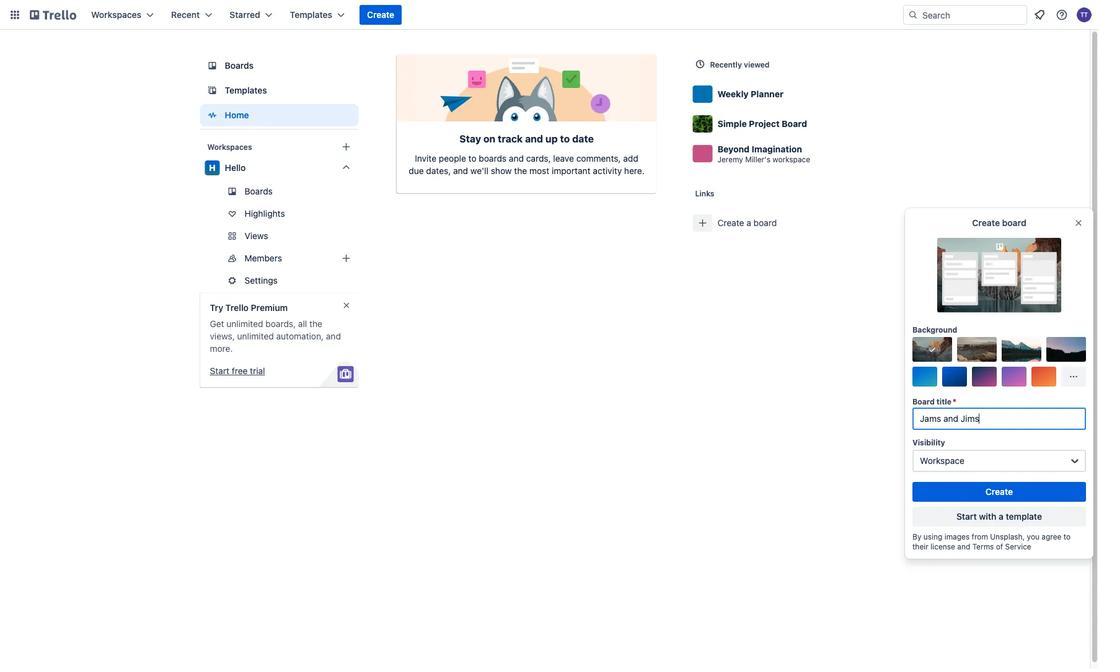 Task type: vqa. For each thing, say whether or not it's contained in the screenshot.
track
yes



Task type: describe. For each thing, give the bounding box(es) containing it.
to inside invite people to boards and cards, leave comments, add due dates, and we'll show the most important activity here.
[[469, 154, 477, 164]]

start with a template button
[[913, 507, 1087, 527]]

start free trial
[[210, 366, 265, 377]]

highlights link
[[200, 204, 359, 224]]

board image
[[205, 58, 220, 73]]

try
[[210, 303, 223, 313]]

create inside primary element
[[367, 10, 395, 20]]

create for the bottom create button
[[986, 487, 1014, 497]]

most
[[530, 166, 550, 176]]

simple project board
[[718, 119, 808, 129]]

open information menu image
[[1056, 9, 1069, 21]]

stay
[[460, 133, 481, 145]]

trello
[[226, 303, 249, 313]]

miller's
[[746, 155, 771, 164]]

all
[[298, 319, 307, 329]]

beyond
[[718, 144, 750, 154]]

a inside button
[[747, 218, 752, 228]]

weekly planner
[[718, 89, 784, 99]]

board title *
[[913, 398, 957, 406]]

date
[[573, 133, 594, 145]]

templates button
[[283, 5, 352, 25]]

track
[[498, 133, 523, 145]]

1 vertical spatial create button
[[913, 483, 1087, 502]]

boards
[[479, 154, 507, 164]]

boards,
[[266, 319, 296, 329]]

Search field
[[919, 6, 1027, 24]]

1 vertical spatial board
[[913, 398, 935, 406]]

home image
[[205, 108, 220, 123]]

up
[[546, 133, 558, 145]]

members link
[[200, 249, 359, 269]]

primary element
[[0, 0, 1100, 30]]

recently
[[711, 60, 742, 69]]

on
[[484, 133, 496, 145]]

views link
[[200, 226, 359, 246]]

license link
[[931, 543, 956, 551]]

switch to… image
[[9, 9, 21, 21]]

images
[[945, 533, 970, 542]]

1 horizontal spatial workspaces
[[207, 143, 252, 151]]

premium
[[251, 303, 288, 313]]

we'll
[[471, 166, 489, 176]]

create a board
[[718, 218, 777, 228]]

create button inside primary element
[[360, 5, 402, 25]]

hello
[[225, 163, 246, 173]]

h
[[209, 163, 216, 173]]

title
[[937, 398, 952, 406]]

templates link
[[200, 79, 359, 102]]

with
[[980, 512, 997, 522]]

home link
[[200, 104, 359, 127]]

their
[[913, 543, 929, 551]]

agree
[[1042, 533, 1062, 542]]

close popover image
[[1074, 218, 1084, 228]]

visibility
[[913, 439, 946, 447]]

planner
[[751, 89, 784, 99]]

*
[[953, 398, 957, 406]]

by using images from unsplash, you agree to their
[[913, 533, 1071, 551]]

project
[[749, 119, 780, 129]]

back to home image
[[30, 5, 76, 25]]

workspace
[[773, 155, 811, 164]]

imagination
[[752, 144, 803, 154]]

and down images
[[958, 543, 971, 551]]

and up the show
[[509, 154, 524, 164]]

free
[[232, 366, 248, 377]]

recently viewed
[[711, 60, 770, 69]]

simple
[[718, 119, 747, 129]]

weekly planner link
[[688, 79, 900, 109]]

boards link for highlights
[[200, 182, 359, 202]]

starred button
[[222, 5, 280, 25]]

to inside the by using images from unsplash, you agree to their
[[1064, 533, 1071, 542]]

by
[[913, 533, 922, 542]]

board inside 'link'
[[782, 119, 808, 129]]

license and terms of service
[[931, 543, 1032, 551]]

1 horizontal spatial to
[[560, 133, 570, 145]]

beyond imagination jeremy miller's workspace
[[718, 144, 811, 164]]

start for start with a template
[[957, 512, 977, 522]]

license
[[931, 543, 956, 551]]

workspace
[[921, 456, 965, 466]]

workspaces inside popup button
[[91, 10, 141, 20]]

here.
[[625, 166, 645, 176]]

you
[[1028, 533, 1040, 542]]

stay on track and up to date
[[460, 133, 594, 145]]

due
[[409, 166, 424, 176]]

create a board button
[[688, 208, 900, 238]]

the inside try trello premium get unlimited boards, all the views, unlimited automation, and more.
[[310, 319, 323, 329]]

using
[[924, 533, 943, 542]]

custom image image
[[928, 345, 938, 355]]

views,
[[210, 332, 235, 342]]

leave
[[554, 154, 574, 164]]

dates,
[[426, 166, 451, 176]]

invite people to boards and cards, leave comments, add due dates, and we'll show the most important activity here.
[[409, 154, 645, 176]]

start free trial button
[[210, 365, 265, 378]]



Task type: locate. For each thing, give the bounding box(es) containing it.
the
[[514, 166, 527, 176], [310, 319, 323, 329]]

of
[[997, 543, 1004, 551]]

links
[[696, 189, 715, 198]]

0 horizontal spatial start
[[210, 366, 230, 377]]

1 vertical spatial boards link
[[200, 182, 359, 202]]

background
[[913, 326, 958, 334]]

1 horizontal spatial templates
[[290, 10, 332, 20]]

boards right board image
[[225, 60, 254, 71]]

2 boards link from the top
[[200, 182, 359, 202]]

0 horizontal spatial a
[[747, 218, 752, 228]]

0 vertical spatial workspaces
[[91, 10, 141, 20]]

templates right starred dropdown button
[[290, 10, 332, 20]]

boards for templates
[[225, 60, 254, 71]]

1 horizontal spatial the
[[514, 166, 527, 176]]

boards for highlights
[[245, 186, 273, 197]]

0 vertical spatial boards
[[225, 60, 254, 71]]

comments,
[[577, 154, 621, 164]]

try trello premium get unlimited boards, all the views, unlimited automation, and more.
[[210, 303, 341, 354]]

the inside invite people to boards and cards, leave comments, add due dates, and we'll show the most important activity here.
[[514, 166, 527, 176]]

board left title
[[913, 398, 935, 406]]

and inside try trello premium get unlimited boards, all the views, unlimited automation, and more.
[[326, 332, 341, 342]]

0 notifications image
[[1033, 7, 1048, 22]]

1 vertical spatial start
[[957, 512, 977, 522]]

boards link
[[200, 55, 359, 77], [200, 182, 359, 202]]

0 horizontal spatial the
[[310, 319, 323, 329]]

recent
[[171, 10, 200, 20]]

2 horizontal spatial to
[[1064, 533, 1071, 542]]

and left up
[[525, 133, 543, 145]]

board down weekly planner link
[[782, 119, 808, 129]]

0 vertical spatial a
[[747, 218, 752, 228]]

1 horizontal spatial create button
[[913, 483, 1087, 502]]

highlights
[[245, 209, 285, 219]]

0 horizontal spatial board
[[782, 119, 808, 129]]

show
[[491, 166, 512, 176]]

1 vertical spatial boards
[[245, 186, 273, 197]]

starred
[[230, 10, 260, 20]]

0 horizontal spatial workspaces
[[91, 10, 141, 20]]

unlimited down boards,
[[237, 332, 274, 342]]

0 vertical spatial board
[[782, 119, 808, 129]]

0 horizontal spatial create button
[[360, 5, 402, 25]]

start with a template
[[957, 512, 1043, 522]]

settings link
[[200, 271, 359, 291]]

automation,
[[276, 332, 324, 342]]

jeremy
[[718, 155, 744, 164]]

1 vertical spatial unlimited
[[237, 332, 274, 342]]

and down people
[[453, 166, 468, 176]]

a inside button
[[999, 512, 1004, 522]]

1 board from the left
[[754, 218, 777, 228]]

terry turtle (terryturtle) image
[[1077, 7, 1092, 22]]

invite
[[415, 154, 437, 164]]

and right automation, on the left of page
[[326, 332, 341, 342]]

1 vertical spatial to
[[469, 154, 477, 164]]

0 vertical spatial the
[[514, 166, 527, 176]]

to right up
[[560, 133, 570, 145]]

1 horizontal spatial board
[[1003, 218, 1027, 228]]

templates inside dropdown button
[[290, 10, 332, 20]]

viewed
[[744, 60, 770, 69]]

start inside button
[[957, 512, 977, 522]]

1 vertical spatial a
[[999, 512, 1004, 522]]

template board image
[[205, 83, 220, 98]]

create inside button
[[718, 218, 745, 228]]

cards,
[[526, 154, 551, 164]]

0 vertical spatial start
[[210, 366, 230, 377]]

create button
[[360, 5, 402, 25], [913, 483, 1087, 502]]

get
[[210, 319, 224, 329]]

weekly
[[718, 89, 749, 99]]

template
[[1006, 512, 1043, 522]]

to
[[560, 133, 570, 145], [469, 154, 477, 164], [1064, 533, 1071, 542]]

the right all at the top left
[[310, 319, 323, 329]]

board inside button
[[754, 218, 777, 228]]

1 vertical spatial templates
[[225, 85, 267, 96]]

start left free
[[210, 366, 230, 377]]

create a workspace image
[[339, 140, 354, 154]]

members
[[245, 253, 282, 264]]

terms of service link
[[973, 543, 1032, 551]]

board
[[782, 119, 808, 129], [913, 398, 935, 406]]

more.
[[210, 344, 233, 354]]

templates up home
[[225, 85, 267, 96]]

service
[[1006, 543, 1032, 551]]

start for start free trial
[[210, 366, 230, 377]]

unlimited down trello
[[227, 319, 263, 329]]

None text field
[[913, 408, 1087, 430]]

1 horizontal spatial a
[[999, 512, 1004, 522]]

1 vertical spatial the
[[310, 319, 323, 329]]

start
[[210, 366, 230, 377], [957, 512, 977, 522]]

workspaces
[[91, 10, 141, 20], [207, 143, 252, 151]]

to right agree
[[1064, 533, 1071, 542]]

templates
[[290, 10, 332, 20], [225, 85, 267, 96]]

0 vertical spatial create button
[[360, 5, 402, 25]]

start left the with
[[957, 512, 977, 522]]

0 horizontal spatial to
[[469, 154, 477, 164]]

boards link for templates
[[200, 55, 359, 77]]

from
[[972, 533, 989, 542]]

1 horizontal spatial board
[[913, 398, 935, 406]]

boards link up highlights link at the left of the page
[[200, 182, 359, 202]]

home
[[225, 110, 249, 120]]

1 horizontal spatial start
[[957, 512, 977, 522]]

activity
[[593, 166, 622, 176]]

background element
[[913, 337, 1087, 387]]

0 vertical spatial to
[[560, 133, 570, 145]]

start inside button
[[210, 366, 230, 377]]

to up we'll in the top left of the page
[[469, 154, 477, 164]]

unsplash,
[[991, 533, 1026, 542]]

boards up highlights at the top of page
[[245, 186, 273, 197]]

0 vertical spatial unlimited
[[227, 319, 263, 329]]

1 boards link from the top
[[200, 55, 359, 77]]

terms
[[973, 543, 995, 551]]

create board
[[973, 218, 1027, 228]]

add
[[624, 154, 639, 164]]

1 vertical spatial workspaces
[[207, 143, 252, 151]]

create
[[367, 10, 395, 20], [718, 218, 745, 228], [973, 218, 1001, 228], [986, 487, 1014, 497]]

create for create a board
[[718, 218, 745, 228]]

trial
[[250, 366, 265, 377]]

unlimited
[[227, 319, 263, 329], [237, 332, 274, 342]]

the left "most"
[[514, 166, 527, 176]]

boards
[[225, 60, 254, 71], [245, 186, 273, 197]]

workspaces button
[[84, 5, 161, 25]]

2 board from the left
[[1003, 218, 1027, 228]]

add image
[[339, 251, 354, 266]]

views
[[245, 231, 268, 241]]

boards link up templates link
[[200, 55, 359, 77]]

simple project board link
[[688, 109, 900, 139]]

2 vertical spatial to
[[1064, 533, 1071, 542]]

0 vertical spatial templates
[[290, 10, 332, 20]]

people
[[439, 154, 466, 164]]

0 horizontal spatial templates
[[225, 85, 267, 96]]

recent button
[[164, 5, 220, 25]]

a
[[747, 218, 752, 228], [999, 512, 1004, 522]]

0 vertical spatial boards link
[[200, 55, 359, 77]]

settings
[[245, 276, 278, 286]]

search image
[[909, 10, 919, 20]]

create for create board
[[973, 218, 1001, 228]]

0 horizontal spatial board
[[754, 218, 777, 228]]



